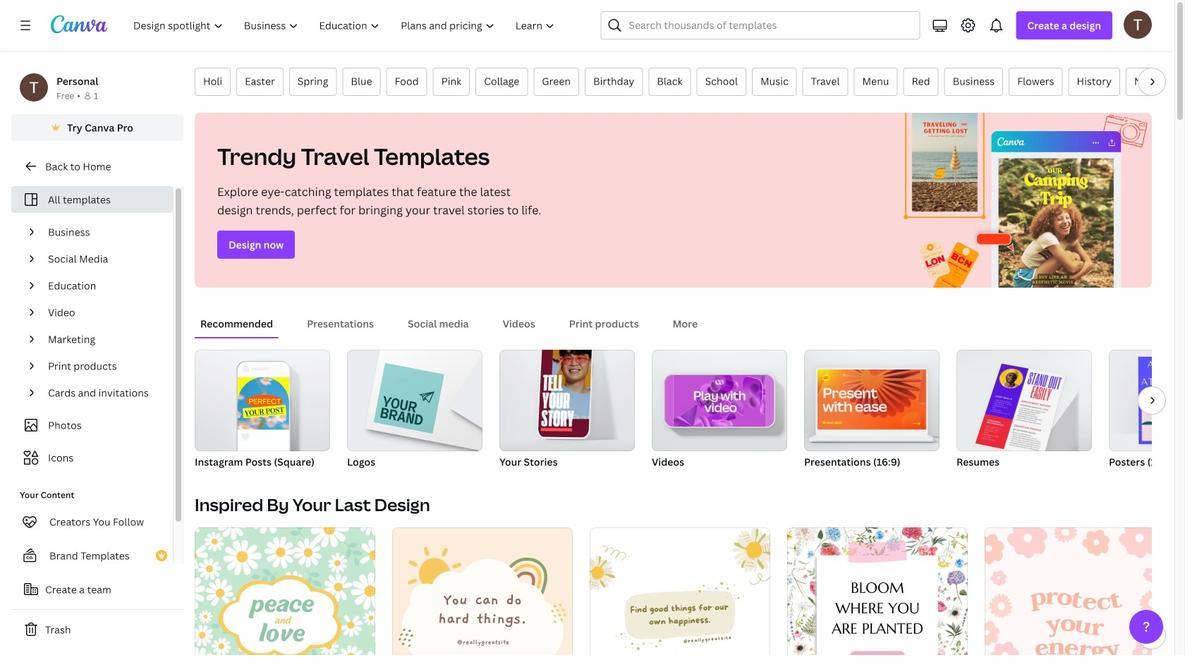 Task type: describe. For each thing, give the bounding box(es) containing it.
yellow and light green cute floral quote peace and love instagram post image
[[195, 528, 375, 655]]

yellow beige cute quote instagram post image
[[392, 528, 573, 655]]

beige green cute minimalist quote instagram post image
[[590, 528, 770, 655]]



Task type: locate. For each thing, give the bounding box(es) containing it.
your story image
[[538, 341, 592, 438], [499, 350, 635, 452]]

top level navigation element
[[124, 11, 567, 40]]

poster (18 × 24 in portrait) image
[[1109, 350, 1185, 452], [1138, 357, 1185, 444]]

Search search field
[[629, 12, 911, 39]]

instagram post (square) image
[[195, 350, 330, 452], [238, 377, 289, 430]]

trendy travel templates image
[[890, 113, 1152, 288]]

pink bold colorful illustration flowers quote instagram post image
[[985, 528, 1165, 655]]

resume image
[[957, 350, 1092, 452], [975, 364, 1066, 458]]

None search field
[[601, 11, 920, 40]]

terry turtle image
[[1124, 10, 1152, 39]]

presentation (16:9) image
[[804, 350, 940, 452], [818, 370, 926, 430]]

logo image
[[347, 350, 483, 452], [374, 363, 444, 434]]

video image
[[652, 350, 787, 452], [674, 375, 765, 427]]

pretty floral border spring quote instagram post image
[[787, 528, 968, 655]]



Task type: vqa. For each thing, say whether or not it's contained in the screenshot.
"Presentation (16:9)" image
yes



